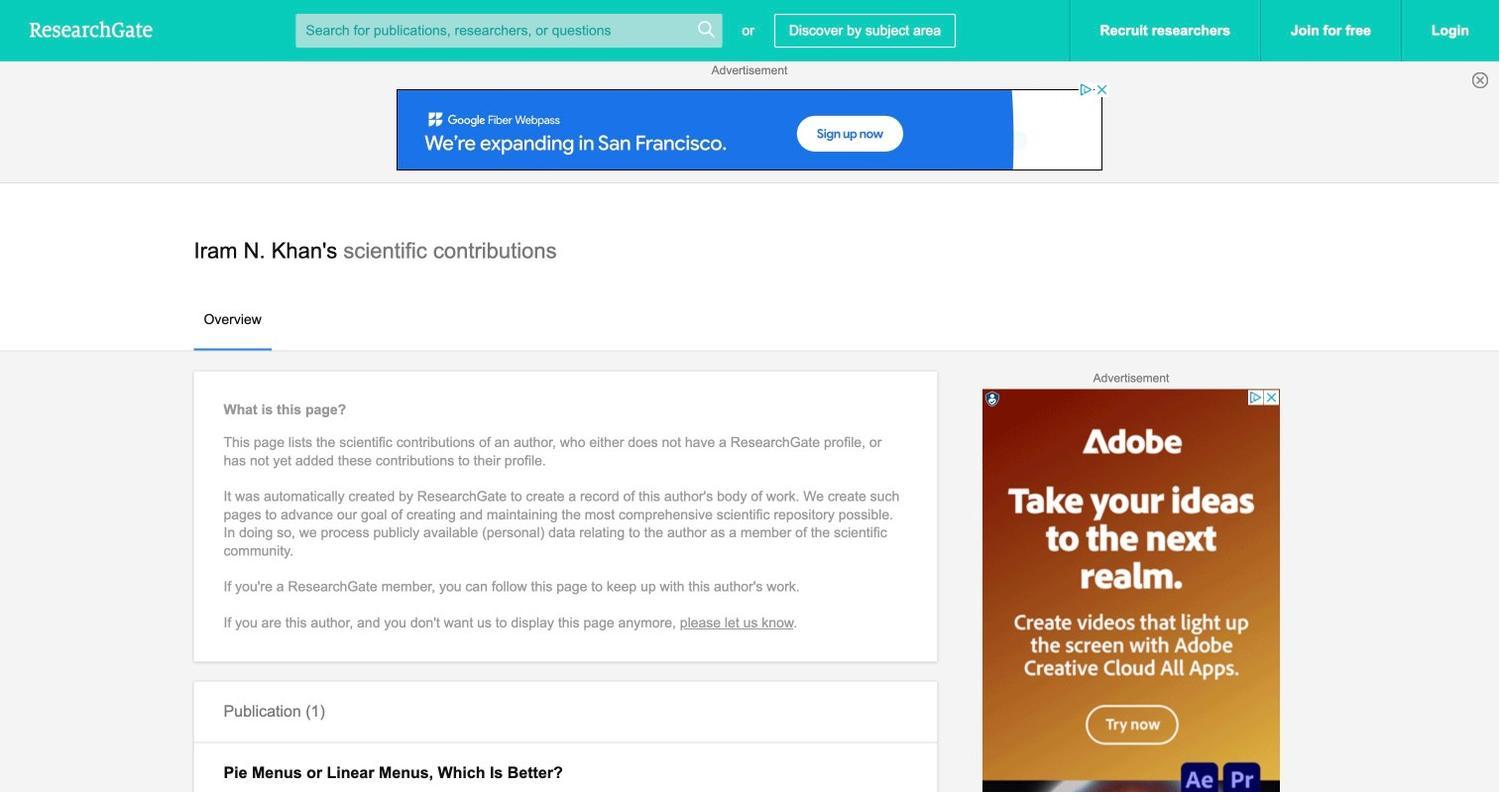 Task type: locate. For each thing, give the bounding box(es) containing it.
researchgate logo image
[[30, 21, 153, 38]]

Search for publications, researchers, or questions field
[[296, 14, 723, 48]]

main content
[[0, 183, 1500, 793]]

advertisement element
[[389, 81, 1111, 171], [983, 389, 1281, 793]]



Task type: vqa. For each thing, say whether or not it's contained in the screenshot.
"Search for publications, researchers, or questions" field
yes



Task type: describe. For each thing, give the bounding box(es) containing it.
0 vertical spatial advertisement element
[[389, 81, 1111, 171]]

size s image
[[697, 19, 717, 39]]

1 vertical spatial advertisement element
[[983, 389, 1281, 793]]



